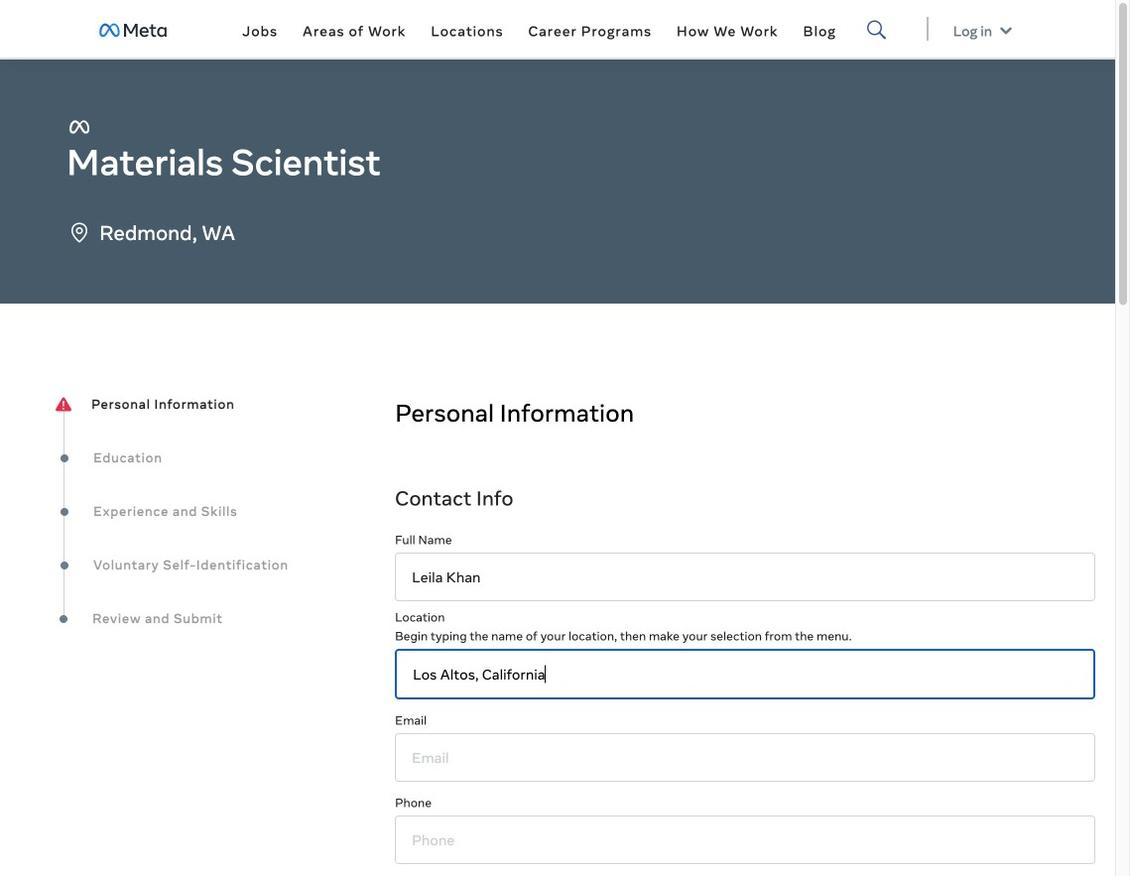 Task type: describe. For each thing, give the bounding box(es) containing it.
Location text field
[[395, 649, 1096, 700]]

Phone text field
[[395, 816, 1096, 865]]

meta black icon image
[[69, 117, 89, 137]]



Task type: locate. For each thing, give the bounding box(es) containing it.
Email text field
[[395, 734, 1096, 782]]

Full Name text field
[[395, 553, 1096, 602]]

desktop nav logo image
[[99, 23, 167, 38]]



Task type: vqa. For each thing, say whether or not it's contained in the screenshot.
the Meta black icon
yes



